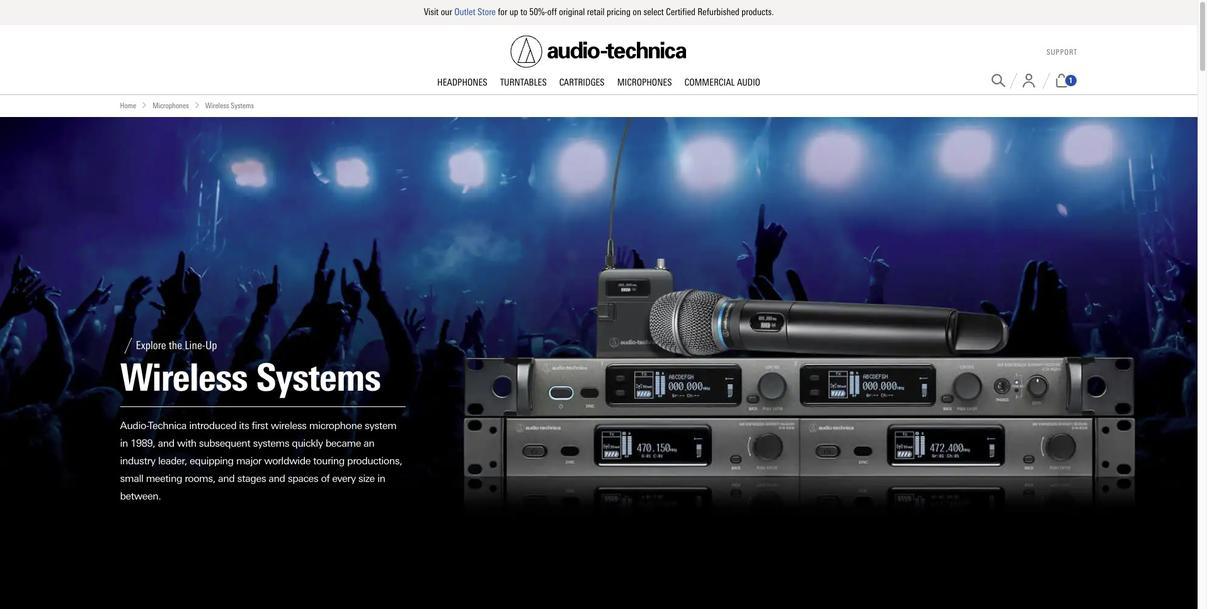 Task type: describe. For each thing, give the bounding box(es) containing it.
industry
[[120, 455, 155, 467]]

wireless
[[271, 420, 307, 432]]

home
[[120, 101, 136, 110]]

1 vertical spatial microphones link
[[153, 100, 189, 112]]

outlet
[[454, 6, 475, 18]]

touring
[[313, 455, 345, 467]]

stages
[[237, 473, 266, 485]]

1 horizontal spatial microphones link
[[611, 77, 678, 89]]

store logo image
[[511, 35, 687, 68]]

with
[[177, 438, 196, 450]]

basket image
[[1054, 74, 1069, 88]]

commercial
[[685, 77, 735, 88]]

systems
[[231, 101, 254, 110]]

select
[[644, 6, 664, 18]]

cartridges
[[559, 77, 605, 88]]

first
[[252, 420, 268, 432]]

0 horizontal spatial and
[[158, 438, 174, 450]]

breadcrumbs image
[[141, 102, 148, 108]]

2 horizontal spatial and
[[269, 473, 285, 485]]

systems
[[253, 438, 289, 450]]

size
[[358, 473, 375, 485]]

rooms,
[[185, 473, 215, 485]]

visit
[[424, 6, 439, 18]]

commercial audio
[[685, 77, 760, 88]]

products.
[[742, 6, 774, 18]]

magnifying glass image
[[991, 74, 1005, 88]]

headphones link
[[431, 77, 494, 89]]

between.
[[120, 491, 161, 503]]

major
[[236, 455, 262, 467]]

audio-
[[120, 420, 149, 432]]

turntables
[[500, 77, 547, 88]]

for
[[498, 6, 507, 18]]

home link
[[120, 100, 136, 112]]

50%-
[[529, 6, 547, 18]]

microphone
[[309, 420, 362, 432]]

1 horizontal spatial and
[[218, 473, 235, 485]]

1989,
[[131, 438, 155, 450]]

retail
[[587, 6, 605, 18]]

to
[[520, 6, 527, 18]]

outlet store link
[[454, 6, 496, 18]]



Task type: vqa. For each thing, say whether or not it's contained in the screenshot.
2nd Option Group from the right
no



Task type: locate. For each thing, give the bounding box(es) containing it.
equipping
[[190, 455, 234, 467]]

microphones left breadcrumbs image
[[153, 101, 189, 110]]

1 vertical spatial microphones
[[153, 101, 189, 110]]

and down equipping
[[218, 473, 235, 485]]

turntables link
[[494, 77, 553, 89]]

wireless
[[205, 101, 229, 110]]

worldwide
[[264, 455, 311, 467]]

audio
[[737, 77, 760, 88]]

and down technica
[[158, 438, 174, 450]]

1 horizontal spatial microphones
[[617, 77, 672, 88]]

pricing
[[607, 6, 631, 18]]

up
[[510, 6, 518, 18]]

microphones link right breadcrumbs icon
[[153, 100, 189, 112]]

quickly
[[292, 438, 323, 450]]

subsequent
[[199, 438, 250, 450]]

in left 1989,
[[120, 438, 128, 450]]

productions,
[[347, 455, 402, 467]]

and down worldwide
[[269, 473, 285, 485]]

microphones down store logo
[[617, 77, 672, 88]]

store
[[478, 6, 496, 18]]

1 link
[[1054, 74, 1078, 88]]

support
[[1047, 48, 1078, 57]]

0 horizontal spatial microphones link
[[153, 100, 189, 112]]

microphones
[[617, 77, 672, 88], [153, 101, 189, 110]]

became
[[326, 438, 361, 450]]

0 horizontal spatial in
[[120, 438, 128, 450]]

on
[[633, 6, 641, 18]]

headphones
[[437, 77, 487, 88]]

microphones link
[[611, 77, 678, 89], [153, 100, 189, 112]]

our
[[441, 6, 452, 18]]

breadcrumbs image
[[194, 102, 200, 108]]

1 horizontal spatial in
[[377, 473, 385, 485]]

visit our outlet store for up to 50%-off original retail pricing on select certified refurbished products.
[[424, 6, 774, 18]]

technica
[[149, 420, 187, 432]]

refurbished
[[698, 6, 739, 18]]

original
[[559, 6, 585, 18]]

0 vertical spatial microphones link
[[611, 77, 678, 89]]

1
[[1069, 76, 1073, 85]]

divider line image
[[1042, 73, 1050, 89]]

microphones link down store logo
[[611, 77, 678, 89]]

an
[[364, 438, 374, 450]]

wireless systems
[[205, 101, 254, 110]]

certified
[[666, 6, 695, 18]]

in
[[120, 438, 128, 450], [377, 473, 385, 485]]

commercial audio link
[[678, 77, 767, 89]]

in right size on the left bottom of the page
[[377, 473, 385, 485]]

0 vertical spatial in
[[120, 438, 128, 450]]

leader,
[[158, 455, 187, 467]]

meeting
[[146, 473, 182, 485]]

0 horizontal spatial microphones
[[153, 101, 189, 110]]

off
[[547, 6, 557, 18]]

divider line image
[[1010, 73, 1017, 89]]

0 vertical spatial microphones
[[617, 77, 672, 88]]

audio-technica introduced its first wireless microphone system in 1989, and with subsequent systems quickly became an industry leader, equipping major worldwide touring productions, small meeting rooms, and stages and spaces of every size in between.
[[120, 420, 402, 503]]

and
[[158, 438, 174, 450], [218, 473, 235, 485], [269, 473, 285, 485]]

its
[[239, 420, 249, 432]]

small
[[120, 473, 143, 485]]

of
[[321, 473, 330, 485]]

1 vertical spatial in
[[377, 473, 385, 485]]

every
[[332, 473, 356, 485]]

system
[[365, 420, 396, 432]]

support link
[[1047, 48, 1078, 57]]

introduced
[[189, 420, 236, 432]]

cartridges link
[[553, 77, 611, 89]]

spaces
[[288, 473, 318, 485]]



